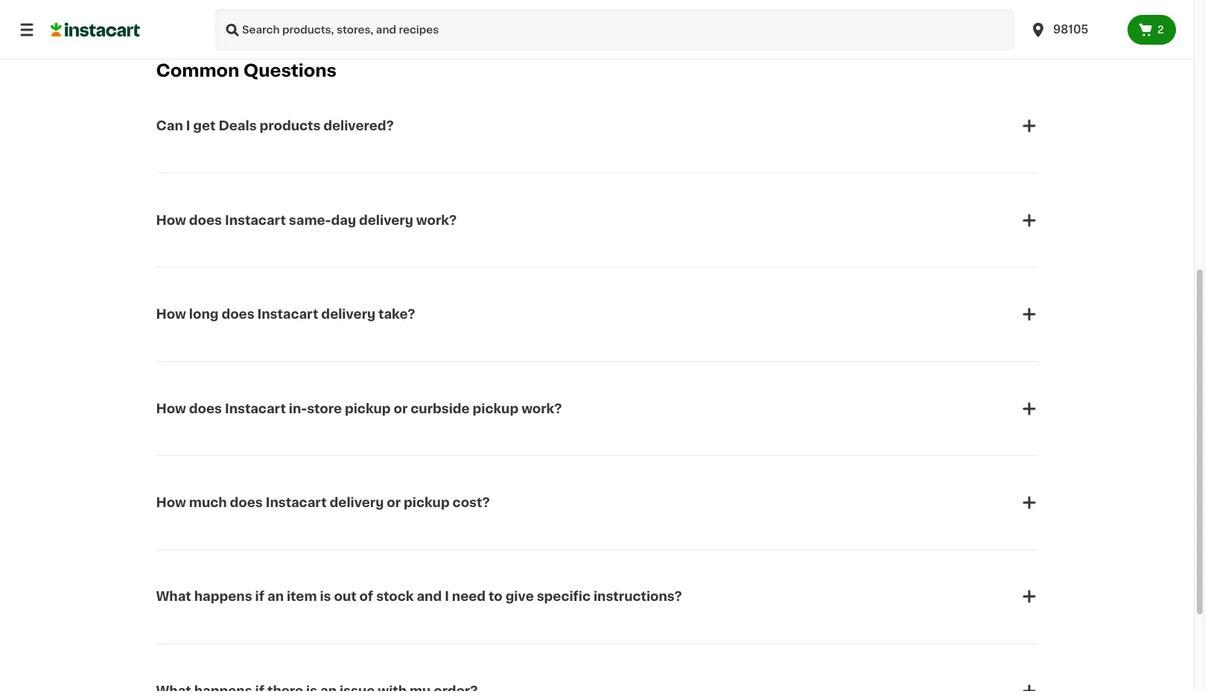 Task type: describe. For each thing, give the bounding box(es) containing it.
3 many in stock link from the left
[[833, 0, 936, 18]]

curbside
[[411, 403, 470, 415]]

common questions
[[156, 63, 337, 79]]

instacart inside dropdown button
[[225, 214, 286, 226]]

in-
[[289, 403, 307, 415]]

stock inside what happens if an item is out of stock and i need to give specific instructions? dropdown button
[[376, 591, 414, 603]]

0 horizontal spatial pickup
[[345, 403, 391, 415]]

how much does instacart delivery or pickup cost?
[[156, 497, 490, 509]]

take?
[[379, 309, 416, 321]]

1 horizontal spatial pickup
[[404, 497, 450, 509]]

4 many in stock link from the left
[[948, 0, 1050, 18]]

how for how does instacart same-day delivery work?
[[156, 214, 186, 226]]

and
[[417, 591, 442, 603]]

what happens if an item is out of stock and i need to give specific instructions? button
[[156, 570, 1038, 624]]

many for 4th many in stock 'link' from the right
[[503, 8, 527, 16]]

does inside dropdown button
[[189, 214, 222, 226]]

many in stock for 2nd many in stock 'link' from left
[[733, 8, 792, 16]]

98105 button
[[1021, 9, 1128, 51]]

instructions?
[[594, 591, 682, 603]]

instacart logo image
[[51, 21, 140, 39]]

work? inside dropdown button
[[522, 403, 562, 415]]

instacart inside dropdown button
[[257, 309, 319, 321]]

an
[[268, 591, 284, 603]]

many for second many in stock 'link' from right
[[848, 8, 871, 16]]

2 button
[[1128, 15, 1177, 45]]

in for 2nd many in stock 'link' from left
[[759, 8, 766, 16]]

can i get deals products delivered?
[[156, 120, 394, 132]]

item
[[287, 591, 317, 603]]

to
[[489, 591, 503, 603]]

2
[[1158, 25, 1165, 35]]

how much does instacart delivery or pickup cost? button
[[156, 476, 1038, 530]]

how long does instacart delivery take? button
[[156, 288, 1038, 341]]

i inside "can i get deals products delivered?" dropdown button
[[186, 120, 190, 132]]



Task type: vqa. For each thing, say whether or not it's contained in the screenshot.
pickup
yes



Task type: locate. For each thing, give the bounding box(es) containing it.
1 horizontal spatial i
[[445, 591, 449, 603]]

4 many in stock from the left
[[962, 8, 1021, 16]]

3 how from the top
[[156, 403, 186, 415]]

1 many from the left
[[503, 8, 527, 16]]

does inside dropdown button
[[222, 309, 255, 321]]

pickup
[[345, 403, 391, 415], [473, 403, 519, 415], [404, 497, 450, 509]]

day
[[331, 214, 356, 226]]

i inside what happens if an item is out of stock and i need to give specific instructions? dropdown button
[[445, 591, 449, 603]]

many in stock for second many in stock 'link' from right
[[848, 8, 906, 16]]

3 many in stock from the left
[[848, 8, 906, 16]]

2 many from the left
[[733, 8, 757, 16]]

how for how long does instacart delivery take?
[[156, 309, 186, 321]]

2 how from the top
[[156, 309, 186, 321]]

of
[[360, 591, 373, 603]]

1 how from the top
[[156, 214, 186, 226]]

how for how much does instacart delivery or pickup cost?
[[156, 497, 186, 509]]

0 vertical spatial or
[[394, 403, 408, 415]]

pickup right store
[[345, 403, 391, 415]]

2 many in stock from the left
[[733, 8, 792, 16]]

1 horizontal spatial work?
[[522, 403, 562, 415]]

i left "get"
[[186, 120, 190, 132]]

2 vertical spatial delivery
[[330, 497, 384, 509]]

if
[[255, 591, 265, 603]]

None search field
[[215, 9, 1015, 51]]

98105
[[1054, 24, 1089, 35]]

or
[[394, 403, 408, 415], [387, 497, 401, 509]]

how long does instacart delivery take?
[[156, 309, 416, 321]]

pickup right curbside
[[473, 403, 519, 415]]

0 horizontal spatial i
[[186, 120, 190, 132]]

2 horizontal spatial pickup
[[473, 403, 519, 415]]

same-
[[289, 214, 331, 226]]

many in stock
[[503, 8, 562, 16], [733, 8, 792, 16], [848, 8, 906, 16], [962, 8, 1021, 16]]

stock
[[539, 8, 562, 16], [768, 8, 792, 16], [883, 8, 906, 16], [998, 8, 1021, 16], [376, 591, 414, 603]]

1 vertical spatial i
[[445, 591, 449, 603]]

deals
[[219, 120, 257, 132]]

how
[[156, 214, 186, 226], [156, 309, 186, 321], [156, 403, 186, 415], [156, 497, 186, 509]]

can i get deals products delivered? button
[[156, 99, 1038, 153]]

does
[[189, 214, 222, 226], [222, 309, 255, 321], [189, 403, 222, 415], [230, 497, 263, 509]]

delivery
[[359, 214, 414, 226], [321, 309, 376, 321], [330, 497, 384, 509]]

many
[[503, 8, 527, 16], [733, 8, 757, 16], [848, 8, 871, 16], [962, 8, 986, 16]]

delivery inside how does instacart same-day delivery work? dropdown button
[[359, 214, 414, 226]]

products
[[260, 120, 321, 132]]

how does instacart in-store pickup or curbside pickup work? button
[[156, 382, 1038, 436]]

questions
[[243, 63, 337, 79]]

how inside dropdown button
[[156, 214, 186, 226]]

delivery for or
[[330, 497, 384, 509]]

store
[[307, 403, 342, 415]]

1 many in stock link from the left
[[489, 0, 591, 18]]

Search field
[[215, 9, 1015, 51]]

delivered?
[[324, 120, 394, 132]]

in
[[529, 8, 537, 16], [759, 8, 766, 16], [873, 8, 881, 16], [988, 8, 996, 16]]

need
[[452, 591, 486, 603]]

what
[[156, 591, 191, 603]]

give
[[506, 591, 534, 603]]

1 vertical spatial delivery
[[321, 309, 376, 321]]

work?
[[416, 214, 457, 226], [522, 403, 562, 415]]

0 vertical spatial work?
[[416, 214, 457, 226]]

in for second many in stock 'link' from right
[[873, 8, 881, 16]]

delivery inside how long does instacart delivery take? dropdown button
[[321, 309, 376, 321]]

much
[[189, 497, 227, 509]]

in for first many in stock 'link' from the right
[[988, 8, 996, 16]]

specific
[[537, 591, 591, 603]]

out
[[334, 591, 357, 603]]

common
[[156, 63, 239, 79]]

is
[[320, 591, 331, 603]]

delivery for take?
[[321, 309, 376, 321]]

how does instacart same-day delivery work? button
[[156, 193, 1038, 247]]

1 vertical spatial work?
[[522, 403, 562, 415]]

0 vertical spatial delivery
[[359, 214, 414, 226]]

2 in from the left
[[759, 8, 766, 16]]

can
[[156, 120, 183, 132]]

how for how does instacart in-store pickup or curbside pickup work?
[[156, 403, 186, 415]]

long
[[189, 309, 219, 321]]

i right and
[[445, 591, 449, 603]]

instacart
[[225, 214, 286, 226], [257, 309, 319, 321], [225, 403, 286, 415], [266, 497, 327, 509]]

many in stock link
[[489, 0, 591, 18], [718, 0, 821, 18], [833, 0, 936, 18], [948, 0, 1050, 18]]

3 many from the left
[[848, 8, 871, 16]]

4 in from the left
[[988, 8, 996, 16]]

many in stock for first many in stock 'link' from the right
[[962, 8, 1021, 16]]

many in stock for 4th many in stock 'link' from the right
[[503, 8, 562, 16]]

many for first many in stock 'link' from the right
[[962, 8, 986, 16]]

pickup left cost?
[[404, 497, 450, 509]]

delivery inside how much does instacart delivery or pickup cost? dropdown button
[[330, 497, 384, 509]]

1 many in stock from the left
[[503, 8, 562, 16]]

many for 2nd many in stock 'link' from left
[[733, 8, 757, 16]]

0 horizontal spatial work?
[[416, 214, 457, 226]]

98105 button
[[1030, 9, 1119, 51]]

2 many in stock link from the left
[[718, 0, 821, 18]]

what happens if an item is out of stock and i need to give specific instructions?
[[156, 591, 682, 603]]

in for 4th many in stock 'link' from the right
[[529, 8, 537, 16]]

0 vertical spatial i
[[186, 120, 190, 132]]

4 how from the top
[[156, 497, 186, 509]]

how does instacart in-store pickup or curbside pickup work?
[[156, 403, 562, 415]]

1 vertical spatial or
[[387, 497, 401, 509]]

happens
[[194, 591, 252, 603]]

cost?
[[453, 497, 490, 509]]

1 in from the left
[[529, 8, 537, 16]]

work? inside dropdown button
[[416, 214, 457, 226]]

how does instacart same-day delivery work?
[[156, 214, 457, 226]]

4 many from the left
[[962, 8, 986, 16]]

i
[[186, 120, 190, 132], [445, 591, 449, 603]]

how inside dropdown button
[[156, 309, 186, 321]]

get
[[193, 120, 216, 132]]

3 in from the left
[[873, 8, 881, 16]]



